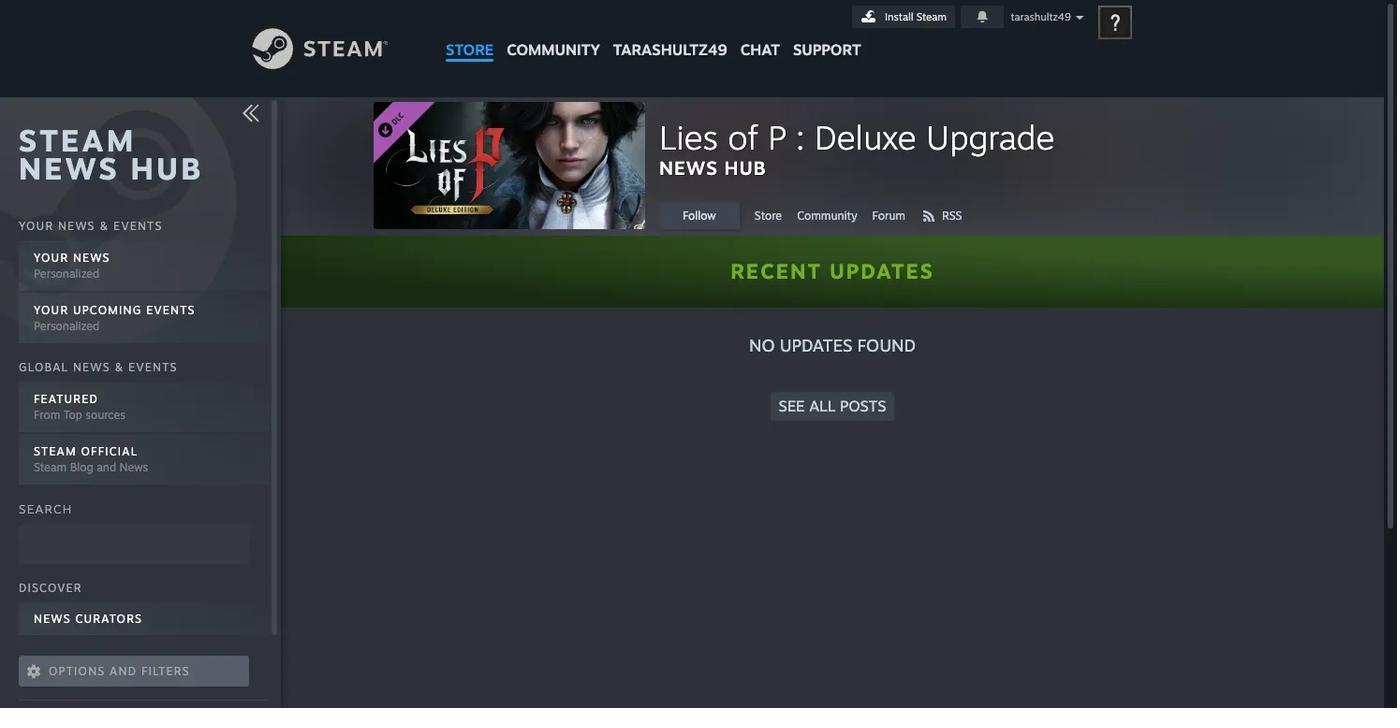 Task type: locate. For each thing, give the bounding box(es) containing it.
support link
[[787, 0, 868, 64]]

news inside the steam official steam blog and news
[[119, 461, 148, 475]]

news down discover
[[34, 613, 71, 627]]

tarashultz49 link
[[607, 0, 734, 68]]

and down official
[[97, 461, 116, 475]]

news up your news personalized
[[58, 219, 95, 233]]

2 vertical spatial your
[[34, 303, 69, 317]]

hub
[[131, 150, 204, 187], [724, 156, 767, 180]]

hub inside steam news hub
[[131, 150, 204, 187]]

0 vertical spatial personalized
[[34, 267, 99, 281]]

rss link
[[920, 202, 977, 229]]

0 vertical spatial events
[[113, 219, 163, 233]]

0 vertical spatial and
[[97, 461, 116, 475]]

& down your upcoming events personalized
[[115, 360, 124, 375]]

0 horizontal spatial hub
[[131, 150, 204, 187]]

filters
[[141, 665, 190, 679]]

events
[[113, 219, 163, 233], [146, 303, 195, 317], [128, 360, 178, 375]]

& up your news personalized
[[100, 219, 109, 233]]

and
[[97, 461, 116, 475], [110, 665, 137, 679]]

rss
[[942, 209, 962, 223]]

your news & events
[[19, 219, 163, 233]]

no updates found
[[749, 335, 916, 356]]

featured from top sources
[[34, 392, 125, 422]]

blog
[[70, 461, 93, 475]]

your
[[19, 219, 54, 233], [34, 251, 69, 265], [34, 303, 69, 317]]

personalized
[[34, 267, 99, 281], [34, 319, 99, 333]]

your up your news personalized
[[19, 219, 54, 233]]

community link
[[500, 0, 607, 68]]

news inside your news personalized
[[73, 251, 110, 265]]

news curators
[[34, 613, 142, 627]]

your inside your upcoming events personalized
[[34, 303, 69, 317]]

news inside steam news hub
[[19, 150, 120, 187]]

personalized down upcoming
[[34, 319, 99, 333]]

news inside lies of p : deluxe upgrade news hub
[[659, 156, 718, 180]]

steam
[[916, 10, 947, 23], [19, 122, 136, 159], [34, 445, 77, 459], [34, 461, 67, 475]]

:
[[796, 117, 805, 157]]

news down official
[[119, 461, 148, 475]]

1 horizontal spatial tarashultz49
[[1011, 10, 1071, 23]]

steam left "blog"
[[34, 461, 67, 475]]

&
[[100, 219, 109, 233], [115, 360, 124, 375]]

found
[[857, 335, 916, 356]]

news up 'your news & events'
[[19, 150, 120, 187]]

sources
[[85, 408, 125, 422]]

news down 'your news & events'
[[73, 251, 110, 265]]

community
[[797, 209, 857, 223]]

1 vertical spatial personalized
[[34, 319, 99, 333]]

2 personalized from the top
[[34, 319, 99, 333]]

tarashultz49
[[1011, 10, 1071, 23], [613, 40, 727, 59]]

store link
[[755, 202, 797, 229]]

featured
[[34, 392, 98, 406]]

news curators link
[[19, 603, 268, 638]]

events down your upcoming events personalized
[[128, 360, 178, 375]]

store link
[[439, 0, 500, 68]]

posts
[[840, 397, 886, 416]]

of
[[728, 117, 758, 157]]

your inside your news personalized
[[34, 251, 69, 265]]

curators
[[75, 613, 142, 627]]

1 vertical spatial and
[[110, 665, 137, 679]]

see
[[779, 397, 805, 416]]

0 vertical spatial your
[[19, 219, 54, 233]]

2 vertical spatial events
[[128, 360, 178, 375]]

news up follow
[[659, 156, 718, 180]]

1 vertical spatial events
[[146, 303, 195, 317]]

1 personalized from the top
[[34, 267, 99, 281]]

your for your news & events
[[19, 219, 54, 233]]

news
[[19, 150, 120, 187], [659, 156, 718, 180], [58, 219, 95, 233], [73, 251, 110, 265], [73, 360, 110, 375], [119, 461, 148, 475], [34, 613, 71, 627]]

options
[[49, 665, 105, 679]]

and left filters on the left of the page
[[110, 665, 137, 679]]

chat
[[740, 40, 780, 59]]

1 horizontal spatial hub
[[724, 156, 767, 180]]

None text field
[[19, 525, 249, 565]]

forum link
[[872, 202, 920, 229]]

hub inside lies of p : deluxe upgrade news hub
[[724, 156, 767, 180]]

1 vertical spatial &
[[115, 360, 124, 375]]

0 horizontal spatial &
[[100, 219, 109, 233]]

upgrade
[[926, 117, 1055, 157]]

your down 'your news & events'
[[34, 251, 69, 265]]

events right upcoming
[[146, 303, 195, 317]]

personalized down 'your news & events'
[[34, 267, 99, 281]]

community link
[[797, 202, 872, 229]]

discover
[[19, 582, 82, 596]]

steam up 'your news & events'
[[19, 122, 136, 159]]

& for your
[[100, 219, 109, 233]]

install steam
[[885, 10, 947, 23]]

your news personalized
[[34, 251, 110, 281]]

1 vertical spatial your
[[34, 251, 69, 265]]

0 vertical spatial tarashultz49
[[1011, 10, 1071, 23]]

your down your news personalized
[[34, 303, 69, 317]]

global
[[19, 360, 69, 375]]

events for global news & events
[[128, 360, 178, 375]]

0 vertical spatial &
[[100, 219, 109, 233]]

0 horizontal spatial tarashultz49
[[613, 40, 727, 59]]

all
[[809, 397, 836, 416]]

options and filters
[[49, 665, 190, 679]]

1 horizontal spatial &
[[115, 360, 124, 375]]

events down steam news hub
[[113, 219, 163, 233]]



Task type: describe. For each thing, give the bounding box(es) containing it.
search
[[19, 502, 73, 517]]

steam news hub
[[19, 122, 204, 187]]

your upcoming events personalized
[[34, 303, 195, 333]]

from
[[34, 408, 60, 422]]

& for global
[[115, 360, 124, 375]]

1 vertical spatial tarashultz49
[[613, 40, 727, 59]]

install
[[885, 10, 914, 23]]

updates
[[780, 335, 852, 356]]

steam right install
[[916, 10, 947, 23]]

see all posts
[[779, 397, 886, 416]]

updates
[[830, 258, 934, 284]]

steam official steam blog and news
[[34, 445, 148, 475]]

lies
[[659, 117, 718, 157]]

chat link
[[734, 0, 787, 64]]

recent updates
[[731, 258, 934, 284]]

p
[[768, 117, 786, 157]]

and inside the steam official steam blog and news
[[97, 461, 116, 475]]

steam inside steam news hub
[[19, 122, 136, 159]]

store
[[755, 209, 782, 223]]

deluxe
[[815, 117, 916, 157]]

your for your news personalized
[[34, 251, 69, 265]]

news up featured
[[73, 360, 110, 375]]

no
[[749, 335, 775, 356]]

events inside your upcoming events personalized
[[146, 303, 195, 317]]

recent
[[731, 258, 822, 284]]

community
[[507, 40, 600, 59]]

your for your upcoming events personalized
[[34, 303, 69, 317]]

personalized inside your news personalized
[[34, 267, 99, 281]]

top
[[63, 408, 82, 422]]

follow
[[683, 209, 716, 223]]

upcoming
[[73, 303, 142, 317]]

steam up "blog"
[[34, 445, 77, 459]]

support
[[793, 40, 861, 59]]

personalized inside your upcoming events personalized
[[34, 319, 99, 333]]

forum
[[872, 209, 905, 223]]

store
[[446, 40, 494, 59]]

install steam link
[[852, 6, 955, 28]]

events for your news & events
[[113, 219, 163, 233]]

lies of p : deluxe upgrade news hub
[[659, 117, 1055, 180]]

official
[[81, 445, 138, 459]]

global news & events
[[19, 360, 178, 375]]



Task type: vqa. For each thing, say whether or not it's contained in the screenshot.
COMMUNITY
yes



